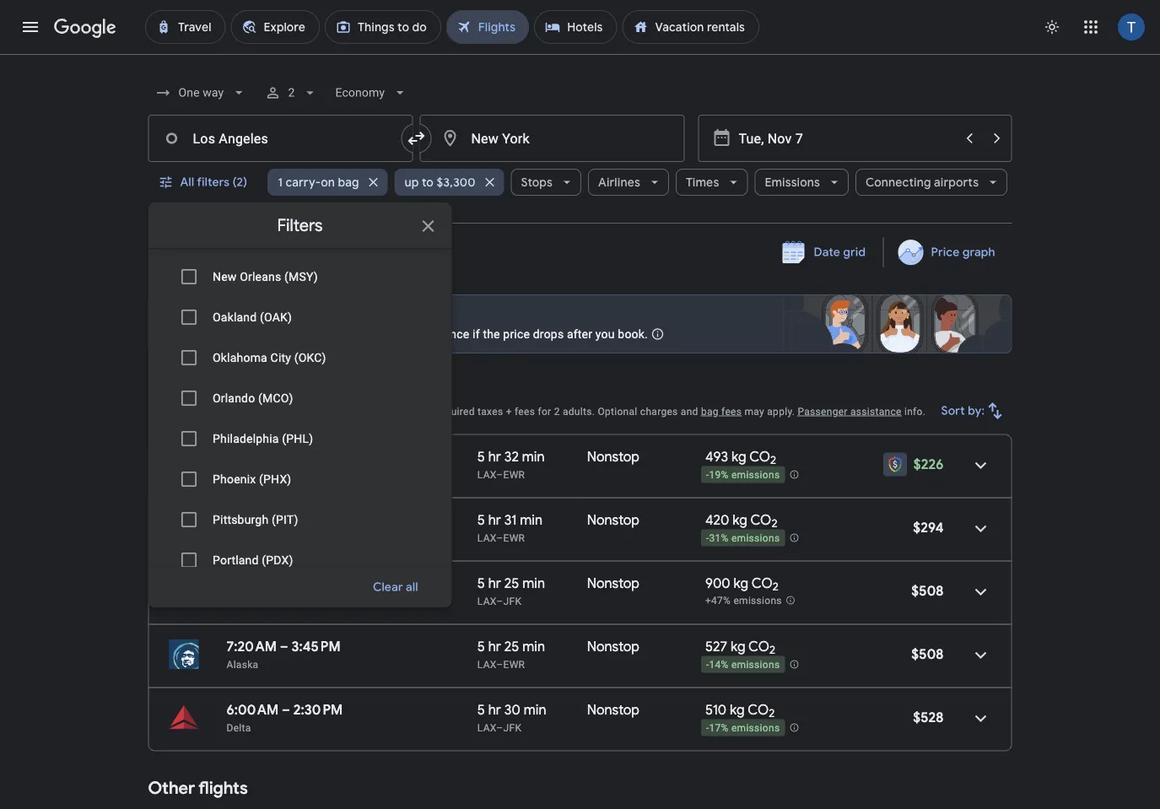 Task type: locate. For each thing, give the bounding box(es) containing it.
you right the pays
[[372, 327, 392, 341]]

5 lax from the top
[[477, 722, 496, 734]]

4 nonstop from the top
[[587, 638, 640, 655]]

min inside 5 hr 25 min lax – ewr
[[522, 638, 545, 655]]

flights right other
[[199, 778, 248, 799]]

hr left 31
[[488, 511, 501, 529]]

2 - from the top
[[706, 533, 709, 544]]

3 hr from the top
[[488, 575, 501, 592]]

25 down 5 hr 31 min lax – ewr
[[504, 575, 519, 592]]

1 vertical spatial price
[[209, 305, 241, 322]]

– inside 5 hr 31 min lax – ewr
[[496, 532, 503, 544]]

2 25 from the top
[[504, 638, 519, 655]]

1 the from the left
[[395, 327, 412, 341]]

after
[[567, 327, 593, 341]]

hr inside '5 hr 30 min lax – jfk'
[[488, 701, 501, 719]]

226 US dollars text field
[[914, 456, 944, 473]]

3 nonstop from the top
[[587, 575, 640, 592]]

sort
[[942, 403, 965, 419]]

min inside 5 hr 25 min lax – jfk
[[522, 575, 545, 592]]

– left 2:30 pm
[[282, 701, 290, 719]]

required
[[436, 405, 475, 417]]

2 jfk from the top
[[503, 722, 522, 734]]

fees
[[515, 405, 535, 417], [722, 405, 742, 417]]

- down the 420 in the bottom of the page
[[706, 533, 709, 544]]

32
[[504, 448, 519, 465]]

for
[[538, 405, 551, 417]]

0 vertical spatial ewr
[[503, 469, 525, 481]]

optional
[[598, 405, 638, 417]]

emissions
[[732, 469, 780, 481], [732, 533, 780, 544], [734, 595, 782, 607], [732, 659, 780, 671], [732, 722, 780, 734]]

min for 2:30 pm
[[524, 701, 546, 719]]

1 $508 from the top
[[912, 582, 944, 600]]

ewr inside 5 hr 31 min lax – ewr
[[503, 532, 525, 544]]

hr inside 5 hr 31 min lax – ewr
[[488, 511, 501, 529]]

5 inside 5 hr 31 min lax – ewr
[[477, 511, 485, 529]]

jfk down 30
[[503, 722, 522, 734]]

kg up the -14% emissions
[[731, 638, 746, 655]]

-
[[706, 469, 709, 481], [706, 533, 709, 544], [706, 659, 709, 671], [706, 722, 709, 734]]

4 5 from the top
[[477, 638, 485, 655]]

min right 31
[[520, 511, 543, 529]]

Departure time: 6:00 AM. text field
[[227, 701, 279, 719]]

1 horizontal spatial bag
[[701, 405, 719, 417]]

3 - from the top
[[706, 659, 709, 671]]

on right 1
[[321, 175, 335, 190]]

1 5 from the top
[[477, 448, 485, 465]]

hr down 5 hr 31 min lax – ewr
[[488, 575, 501, 592]]

– left 3:45 pm
[[280, 638, 288, 655]]

flights up based
[[187, 380, 236, 401]]

25
[[504, 575, 519, 592], [504, 638, 519, 655]]

5 hr 32 min lax – ewr
[[477, 448, 545, 481]]

31
[[504, 511, 517, 529]]

0 horizontal spatial you
[[372, 327, 392, 341]]

kg inside 900 kg co 2
[[734, 575, 749, 592]]

0 horizontal spatial bag
[[338, 175, 359, 190]]

(phl)
[[282, 432, 313, 446]]

price inside button
[[931, 245, 960, 260]]

$508 for 900
[[912, 582, 944, 600]]

nonstop for 527
[[587, 638, 640, 655]]

nonstop
[[587, 448, 640, 465], [587, 511, 640, 529], [587, 575, 640, 592], [587, 638, 640, 655], [587, 701, 640, 719]]

hr left 32 at the left of the page
[[488, 448, 501, 465]]

2 hr from the top
[[488, 511, 501, 529]]

2 inside 420 kg co 2
[[772, 517, 778, 531]]

1 horizontal spatial and
[[681, 405, 698, 417]]

– left arrival time: 6:59 pm. text box
[[286, 511, 294, 529]]

price left drops
[[503, 327, 530, 341]]

lax up 5 hr 25 min lax – ewr
[[477, 595, 496, 607]]

bag
[[338, 175, 359, 190], [701, 405, 719, 417]]

emissions for 493
[[732, 469, 780, 481]]

kg up -31% emissions
[[733, 511, 748, 529]]

emissions for 510
[[732, 722, 780, 734]]

0 vertical spatial on
[[321, 175, 335, 190]]

co inside 900 kg co 2
[[752, 575, 773, 592]]

1 total duration 5 hr 25 min. element from the top
[[477, 575, 587, 594]]

Arrival time: 6:59 PM. text field
[[297, 511, 346, 529]]

flights for best flights
[[187, 380, 236, 401]]

bag inside main content
[[701, 405, 719, 417]]

nonstop flight. element
[[587, 448, 640, 468], [587, 511, 640, 531], [587, 575, 640, 594], [587, 638, 640, 658], [587, 701, 640, 721]]

kg inside "510 kg co 2"
[[730, 701, 745, 719]]

2:30 pm
[[293, 701, 343, 719]]

5 down 5 hr 25 min lax – jfk
[[477, 638, 485, 655]]

1 vertical spatial bag
[[701, 405, 719, 417]]

– down total duration 5 hr 31 min. element
[[496, 532, 503, 544]]

emissions down 900 kg co 2
[[734, 595, 782, 607]]

1 you from the left
[[372, 327, 392, 341]]

2 ewr from the top
[[503, 532, 525, 544]]

1 vertical spatial ewr
[[503, 532, 525, 544]]

min inside 5 hr 31 min lax – ewr
[[520, 511, 543, 529]]

co inside '527 kg co 2'
[[749, 638, 770, 655]]

main content containing best flights
[[148, 237, 1012, 809]]

emissions down "510 kg co 2"
[[732, 722, 780, 734]]

- down 527
[[706, 659, 709, 671]]

hr inside 5 hr 25 min lax – jfk
[[488, 575, 501, 592]]

$226
[[914, 456, 944, 473]]

0 vertical spatial price
[[931, 245, 960, 260]]

2 5 from the top
[[477, 511, 485, 529]]

ewr up 30
[[503, 659, 525, 670]]

2 inside popup button
[[288, 86, 295, 100]]

3 ewr from the top
[[503, 659, 525, 670]]

lax for 3:45 pm
[[477, 659, 496, 670]]

5 down 5 hr 31 min lax – ewr
[[477, 575, 485, 592]]

5 hr 31 min lax – ewr
[[477, 511, 543, 544]]

lax inside 5 hr 25 min lax – ewr
[[477, 659, 496, 670]]

– up '5 hr 30 min lax – jfk'
[[496, 659, 503, 670]]

+47%
[[705, 595, 731, 607]]

294 US dollars text field
[[913, 519, 944, 536]]

+
[[506, 405, 512, 417]]

kg for 527
[[731, 638, 746, 655]]

clear all
[[373, 580, 418, 595]]

0 vertical spatial total duration 5 hr 25 min. element
[[477, 575, 587, 594]]

5 nonstop flight. element from the top
[[587, 701, 640, 721]]

price
[[931, 245, 960, 260], [209, 305, 241, 322]]

flight details. leaves los angeles international airport at 9:15 pm on tuesday, november 7 and arrives at newark liberty international airport at 5:47 am on wednesday, november 8. image
[[961, 445, 1001, 486]]

learn more about price guarantee image
[[638, 314, 678, 354]]

philadelphia
[[212, 432, 279, 446]]

1 nonstop from the top
[[587, 448, 640, 465]]

-17% emissions
[[706, 722, 780, 734]]

hr for 6:59 pm
[[488, 511, 501, 529]]

$294
[[913, 519, 944, 536]]

pittsburgh (pit)
[[212, 513, 298, 527]]

fees right +
[[515, 405, 535, 417]]

3 5 from the top
[[477, 575, 485, 592]]

4 nonstop flight. element from the top
[[587, 638, 640, 658]]

and down (mco)
[[258, 405, 276, 417]]

2 inside "510 kg co 2"
[[769, 706, 775, 721]]

co up the -14% emissions
[[749, 638, 770, 655]]

ewr down 31
[[503, 532, 525, 544]]

None field
[[148, 78, 254, 108], [329, 78, 415, 108], [148, 78, 254, 108], [329, 78, 415, 108]]

0 vertical spatial 25
[[504, 575, 519, 592]]

2 the from the left
[[483, 327, 500, 341]]

0 horizontal spatial on
[[217, 405, 229, 417]]

5 5 from the top
[[477, 701, 485, 719]]

1 lax from the top
[[477, 469, 496, 481]]

total duration 5 hr 25 min. element down 5 hr 31 min lax – ewr
[[477, 575, 587, 594]]

kg up -17% emissions
[[730, 701, 745, 719]]

2 lax from the top
[[477, 532, 496, 544]]

hr down 5 hr 25 min lax – jfk
[[488, 638, 501, 655]]

25 down 5 hr 25 min lax – jfk
[[504, 638, 519, 655]]

1 vertical spatial 25
[[504, 638, 519, 655]]

– up (phx)
[[276, 448, 285, 465]]

1 vertical spatial jfk
[[503, 722, 522, 734]]

30
[[504, 701, 521, 719]]

drops
[[533, 327, 564, 341]]

5 left 30
[[477, 701, 485, 719]]

kg inside 420 kg co 2
[[733, 511, 748, 529]]

for
[[209, 327, 227, 341]]

min right 32 at the left of the page
[[522, 448, 545, 465]]

co up -17% emissions
[[748, 701, 769, 719]]

clear
[[373, 580, 403, 595]]

5 hr from the top
[[488, 701, 501, 719]]

1 hr from the top
[[488, 448, 501, 465]]

10:28 am
[[227, 511, 283, 529]]

– up 5 hr 25 min lax – ewr
[[496, 595, 503, 607]]

co for 510
[[748, 701, 769, 719]]

leaves los angeles international airport at 6:00 am on tuesday, november 7 and arrives at john f. kennedy international airport at 2:30 pm on tuesday, november 7. element
[[227, 701, 343, 719]]

(phx)
[[259, 472, 291, 486]]

all filters (2) button
[[148, 162, 261, 203]]

lax up '5 hr 30 min lax – jfk'
[[477, 659, 496, 670]]

1 jfk from the top
[[503, 595, 522, 607]]

flight details. leaves los angeles international airport at 6:00 am on tuesday, november 7 and arrives at john f. kennedy international airport at 2:30 pm on tuesday, november 7. image
[[961, 698, 1001, 739]]

2 inside '527 kg co 2'
[[770, 643, 776, 658]]

10:28 am – 6:59 pm
[[227, 511, 346, 529]]

7
[[300, 240, 307, 255]]

1 vertical spatial total duration 5 hr 25 min. element
[[477, 638, 587, 658]]

emissions
[[765, 175, 820, 190]]

orleans
[[239, 270, 281, 284]]

2 inside 900 kg co 2
[[773, 580, 779, 594]]

price guarantee
[[209, 305, 309, 322]]

kg
[[732, 448, 746, 465], [733, 511, 748, 529], [734, 575, 749, 592], [731, 638, 746, 655], [730, 701, 745, 719]]

main menu image
[[20, 17, 41, 37]]

$3,300
[[437, 175, 476, 190]]

- down 493
[[706, 469, 709, 481]]

jfk inside '5 hr 30 min lax – jfk'
[[503, 722, 522, 734]]

sort by: button
[[935, 391, 1012, 431]]

fees left may
[[722, 405, 742, 417]]

– inside 5 hr 32 min lax – ewr
[[496, 469, 503, 481]]

1 horizontal spatial you
[[596, 327, 615, 341]]

25 for 527
[[504, 638, 519, 655]]

$508 left flight details. leaves los angeles international airport at 7:20 am on tuesday, november 7 and arrives at newark liberty international airport at 3:45 pm on tuesday, november 7. icon
[[912, 646, 944, 663]]

1 horizontal spatial price
[[931, 245, 960, 260]]

–
[[276, 448, 285, 465], [496, 469, 503, 481], [286, 511, 294, 529], [496, 532, 503, 544], [496, 595, 503, 607], [280, 638, 288, 655], [496, 659, 503, 670], [282, 701, 290, 719], [496, 722, 503, 734]]

- for 493
[[706, 469, 709, 481]]

lax inside 5 hr 31 min lax – ewr
[[477, 532, 496, 544]]

3 nonstop flight. element from the top
[[587, 575, 640, 594]]

2 total duration 5 hr 25 min. element from the top
[[477, 638, 587, 658]]

lax down the total duration 5 hr 30 min. element
[[477, 722, 496, 734]]

co for 493
[[749, 448, 771, 465]]

4 - from the top
[[706, 722, 709, 734]]

– inside 7:20 am – 3:45 pm alaska
[[280, 638, 288, 655]]

leaves los angeles international airport at 7:20 am on tuesday, november 7 and arrives at newark liberty international airport at 3:45 pm on tuesday, november 7. element
[[227, 638, 341, 655]]

(mco)
[[258, 391, 293, 405]]

lax inside '5 hr 30 min lax – jfk'
[[477, 722, 496, 734]]

– down the total duration 5 hr 30 min. element
[[496, 722, 503, 734]]

2 nonstop from the top
[[587, 511, 640, 529]]

price left graph
[[931, 245, 960, 260]]

emissions down 493 kg co 2
[[732, 469, 780, 481]]

0 horizontal spatial and
[[258, 405, 276, 417]]

0 vertical spatial $508
[[912, 582, 944, 600]]

only
[[385, 553, 411, 568]]

emissions down 420 kg co 2 on the right bottom
[[732, 533, 780, 544]]

5 inside '5 hr 30 min lax – jfk'
[[477, 701, 485, 719]]

total duration 5 hr 30 min. element
[[477, 701, 587, 721]]

co up -31% emissions
[[750, 511, 772, 529]]

and right charges
[[681, 405, 698, 417]]

1 vertical spatial $508
[[912, 646, 944, 663]]

2 you from the left
[[596, 327, 615, 341]]

price up for
[[209, 305, 241, 322]]

co inside "510 kg co 2"
[[748, 701, 769, 719]]

25 inside 5 hr 25 min lax – ewr
[[504, 638, 519, 655]]

total duration 5 hr 31 min. element
[[477, 511, 587, 531]]

5:47 am
[[288, 448, 338, 465]]

508 US dollars text field
[[912, 646, 944, 663]]

0 vertical spatial price
[[503, 327, 530, 341]]

1 vertical spatial flights
[[199, 778, 248, 799]]

connecting airports button
[[856, 162, 1008, 203]]

1 - from the top
[[706, 469, 709, 481]]

portland
[[212, 553, 258, 567]]

2 inside 493 kg co 2
[[771, 453, 777, 468]]

2 and from the left
[[681, 405, 698, 417]]

– inside 5 hr 25 min lax – ewr
[[496, 659, 503, 670]]

times
[[686, 175, 719, 190]]

Departure time: 7:20 AM. text field
[[227, 638, 277, 655]]

– inside 5 hr 25 min lax – jfk
[[496, 595, 503, 607]]

2 nonstop flight. element from the top
[[587, 511, 640, 531]]

1 ewr from the top
[[503, 469, 525, 481]]

(msp)
[[281, 229, 315, 243]]

None search field
[[148, 73, 1012, 608]]

jfk up 5 hr 25 min lax – ewr
[[503, 595, 522, 607]]

all
[[406, 580, 418, 595]]

kg for 493
[[732, 448, 746, 465]]

ewr down 32 at the left of the page
[[503, 469, 525, 481]]

swap origin and destination. image
[[406, 128, 427, 149]]

0 vertical spatial flights
[[187, 380, 236, 401]]

hr
[[488, 448, 501, 465], [488, 511, 501, 529], [488, 575, 501, 592], [488, 638, 501, 655], [488, 701, 501, 719]]

total duration 5 hr 25 min. element
[[477, 575, 587, 594], [477, 638, 587, 658]]

1 vertical spatial on
[[217, 405, 229, 417]]

$508
[[912, 582, 944, 600], [912, 646, 944, 663]]

hr left 30
[[488, 701, 501, 719]]

nov
[[274, 240, 297, 255]]

on down "orlando"
[[217, 405, 229, 417]]

the left difference
[[395, 327, 412, 341]]

track prices
[[177, 240, 246, 255]]

co for 900
[[752, 575, 773, 592]]

3 lax from the top
[[477, 595, 496, 607]]

5 inside 5 hr 25 min lax – jfk
[[477, 575, 485, 592]]

kg up +47% emissions
[[734, 575, 749, 592]]

None text field
[[148, 115, 413, 162], [420, 115, 685, 162], [148, 115, 413, 162], [420, 115, 685, 162]]

total duration 5 hr 25 min. element down 5 hr 25 min lax – jfk
[[477, 638, 587, 658]]

price for price graph
[[931, 245, 960, 260]]

find the best price region
[[148, 237, 1012, 281]]

sort by:
[[942, 403, 985, 419]]

all filters (2)
[[180, 175, 247, 190]]

2 vertical spatial ewr
[[503, 659, 525, 670]]

1 horizontal spatial the
[[483, 327, 500, 341]]

0 vertical spatial jfk
[[503, 595, 522, 607]]

25 inside 5 hr 25 min lax – jfk
[[504, 575, 519, 592]]

– down total duration 5 hr 32 min. element at bottom
[[496, 469, 503, 481]]

none search field containing filters
[[148, 73, 1012, 608]]

527
[[705, 638, 727, 655]]

0 horizontal spatial the
[[395, 327, 412, 341]]

(msy)
[[284, 270, 317, 284]]

book.
[[618, 327, 648, 341]]

0 horizontal spatial price
[[209, 305, 241, 322]]

connecting
[[866, 175, 931, 190]]

ewr inside 5 hr 32 min lax – ewr
[[503, 469, 525, 481]]

kg inside '527 kg co 2'
[[731, 638, 746, 655]]

hr inside 5 hr 25 min lax – ewr
[[488, 638, 501, 655]]

(pdx)
[[261, 553, 293, 567]]

co inside 420 kg co 2
[[750, 511, 772, 529]]

-31% emissions
[[706, 533, 780, 544]]

lax down total duration 5 hr 32 min. element at bottom
[[477, 469, 496, 481]]

prices
[[211, 240, 246, 255]]

include
[[399, 405, 433, 417]]

difference
[[415, 327, 470, 341]]

2 for 510
[[769, 706, 775, 721]]

5 for 3:45 pm
[[477, 638, 485, 655]]

2 $508 from the top
[[912, 646, 944, 663]]

min down 5 hr 25 min lax – jfk
[[522, 638, 545, 655]]

change appearance image
[[1032, 7, 1073, 47]]

5 inside 5 hr 25 min lax – ewr
[[477, 638, 485, 655]]

main content
[[148, 237, 1012, 809]]

5 for 6:59 pm
[[477, 511, 485, 529]]

4 lax from the top
[[477, 659, 496, 670]]

on inside the 1 carry-on bag popup button
[[321, 175, 335, 190]]

nonstop flight. element for 510
[[587, 701, 640, 721]]

0 vertical spatial bag
[[338, 175, 359, 190]]

bag right carry- at top
[[338, 175, 359, 190]]

you right after at the top of page
[[596, 327, 615, 341]]

0 horizontal spatial fees
[[515, 405, 535, 417]]

jfk inside 5 hr 25 min lax – jfk
[[503, 595, 522, 607]]

bag left may
[[701, 405, 719, 417]]

the right if
[[483, 327, 500, 341]]

emissions down '527 kg co 2'
[[732, 659, 780, 671]]

based
[[186, 405, 215, 417]]

guarantee
[[244, 305, 309, 322]]

and
[[258, 405, 276, 417], [681, 405, 698, 417]]

1 horizontal spatial on
[[321, 175, 335, 190]]

ewr inside 5 hr 25 min lax – ewr
[[503, 659, 525, 670]]

4 hr from the top
[[488, 638, 501, 655]]

oakland (oak)
[[212, 310, 292, 324]]

learn more about tracked prices image
[[249, 240, 264, 255]]

hr for 3:45 pm
[[488, 638, 501, 655]]

jfk for 25
[[503, 595, 522, 607]]

lax down total duration 5 hr 31 min. element
[[477, 532, 496, 544]]

co up '-19% emissions'
[[749, 448, 771, 465]]

5 nonstop from the top
[[587, 701, 640, 719]]

19%
[[709, 469, 729, 481]]

$508 left flight details. leaves los angeles international airport at 6:05 am on tuesday, november 7 and arrives at john f. kennedy international airport at 2:30 pm on tuesday, november 7. image
[[912, 582, 944, 600]]

min down 5 hr 31 min lax – ewr
[[522, 575, 545, 592]]

min right 30
[[524, 701, 546, 719]]

1
[[278, 175, 283, 190]]

price for price guarantee
[[209, 305, 241, 322]]

- down 510
[[706, 722, 709, 734]]

min inside 5 hr 32 min lax – ewr
[[522, 448, 545, 465]]

5 left 32 at the left of the page
[[477, 448, 485, 465]]

1 nonstop flight. element from the top
[[587, 448, 640, 468]]

price down orlando (mco)
[[232, 405, 255, 417]]

5 left 31
[[477, 511, 485, 529]]

0 horizontal spatial price
[[232, 405, 255, 417]]

co inside 493 kg co 2
[[749, 448, 771, 465]]

$508 for 527
[[912, 646, 944, 663]]

min inside '5 hr 30 min lax – jfk'
[[524, 701, 546, 719]]

kg inside 493 kg co 2
[[732, 448, 746, 465]]

420 kg co 2
[[705, 511, 778, 531]]

1 25 from the top
[[504, 575, 519, 592]]

kg up '-19% emissions'
[[732, 448, 746, 465]]

apply.
[[767, 405, 795, 417]]

co up +47% emissions
[[752, 575, 773, 592]]

emissions for 420
[[732, 533, 780, 544]]

1 horizontal spatial fees
[[722, 405, 742, 417]]



Task type: describe. For each thing, give the bounding box(es) containing it.
420
[[705, 511, 729, 529]]

nonstop flight. element for 493
[[587, 448, 640, 468]]

6:59 pm
[[297, 511, 346, 529]]

1 fees from the left
[[515, 405, 535, 417]]

passenger
[[798, 405, 848, 417]]

nonstop for 420
[[587, 511, 640, 529]]

best
[[148, 380, 183, 401]]

emissions for 527
[[732, 659, 780, 671]]

1 carry-on bag button
[[268, 162, 388, 203]]

pays
[[344, 327, 369, 341]]

2 for 420
[[772, 517, 778, 531]]

flights for other flights
[[199, 778, 248, 799]]

for some flights, google pays you the difference if the price drops after you book.
[[209, 327, 648, 341]]

(2)
[[233, 175, 247, 190]]

510 kg co 2
[[705, 701, 775, 721]]

new orleans (msy)
[[212, 270, 317, 284]]

5 for 2:30 pm
[[477, 701, 485, 719]]

date grid button
[[770, 237, 880, 267]]

price graph
[[931, 245, 995, 260]]

other flights
[[148, 778, 248, 799]]

508 US dollars text field
[[912, 582, 944, 600]]

Arrival time: 2:30 PM. text field
[[293, 701, 343, 719]]

flights,
[[263, 327, 299, 341]]

prices include required taxes + fees for 2 adults. optional charges and bag fees may apply. passenger assistance
[[367, 405, 902, 417]]

taxes
[[478, 405, 503, 417]]

min for 6:59 pm
[[520, 511, 543, 529]]

2 fees from the left
[[722, 405, 742, 417]]

up to $3,300 button
[[395, 162, 504, 203]]

5 hr 25 min lax – ewr
[[477, 638, 545, 670]]

other
[[148, 778, 195, 799]]

philadelphia (phl)
[[212, 432, 313, 446]]

lax for 2:30 pm
[[477, 722, 496, 734]]

Departure text field
[[739, 116, 955, 161]]

lax inside 5 hr 32 min lax – ewr
[[477, 469, 496, 481]]

2 button
[[258, 73, 325, 113]]

5 inside 5 hr 32 min lax – ewr
[[477, 448, 485, 465]]

filters
[[277, 214, 323, 236]]

nov 7
[[274, 240, 307, 255]]

hr inside 5 hr 32 min lax – ewr
[[488, 448, 501, 465]]

loading results progress bar
[[0, 54, 1160, 57]]

nonstop flight. element for 527
[[587, 638, 640, 658]]

to
[[422, 175, 434, 190]]

close dialog image
[[418, 216, 438, 236]]

connecting airports
[[866, 175, 979, 190]]

- for 527
[[706, 659, 709, 671]]

co for 420
[[750, 511, 772, 529]]

on for carry-
[[321, 175, 335, 190]]

grid
[[843, 245, 866, 260]]

bag fees button
[[701, 405, 742, 417]]

date
[[814, 245, 841, 260]]

2 for 527
[[770, 643, 776, 658]]

-14% emissions
[[706, 659, 780, 671]]

assistance
[[851, 405, 902, 417]]

nonstop for 510
[[587, 701, 640, 719]]

flight details. leaves los angeles international airport at 6:05 am on tuesday, november 7 and arrives at john f. kennedy international airport at 2:30 pm on tuesday, november 7. image
[[961, 572, 1001, 612]]

900
[[705, 575, 731, 592]]

price graph button
[[887, 237, 1009, 267]]

528 US dollars text field
[[913, 709, 944, 726]]

stops button
[[511, 162, 581, 203]]

kg for 510
[[730, 701, 745, 719]]

jfk for 30
[[503, 722, 522, 734]]

nonstop flight. element for 900
[[587, 575, 640, 594]]

only button
[[365, 540, 432, 581]]

minneapolis
[[212, 229, 278, 243]]

on for based
[[217, 405, 229, 417]]

hr for 2:30 pm
[[488, 701, 501, 719]]

graph
[[962, 245, 995, 260]]

times button
[[676, 162, 748, 203]]

passenger assistance button
[[798, 405, 902, 417]]

493
[[705, 448, 728, 465]]

ewr for 31
[[503, 532, 525, 544]]

if
[[473, 327, 480, 341]]

min for 3:45 pm
[[522, 638, 545, 655]]

nonstop for 493
[[587, 448, 640, 465]]

orlando
[[212, 391, 255, 405]]

1 horizontal spatial price
[[503, 327, 530, 341]]

total duration 5 hr 25 min. element for 900
[[477, 575, 587, 594]]

lax inside 5 hr 25 min lax – jfk
[[477, 595, 496, 607]]

Arrival time: 3:45 PM. text field
[[292, 638, 341, 655]]

orlando (mco)
[[212, 391, 293, 405]]

nonstop for 900
[[587, 575, 640, 592]]

1 vertical spatial price
[[232, 405, 255, 417]]

prices
[[367, 405, 396, 417]]

some
[[230, 327, 260, 341]]

oklahoma city (okc)
[[212, 351, 326, 365]]

- for 420
[[706, 533, 709, 544]]

total duration 5 hr 25 min. element for 527
[[477, 638, 587, 658]]

– inside "6:00 am – 2:30 pm delta"
[[282, 701, 290, 719]]

- for 510
[[706, 722, 709, 734]]

Arrival time: 5:47 AM on  Wednesday, November 8. text field
[[288, 448, 346, 465]]

oklahoma
[[212, 351, 267, 365]]

– inside '5 hr 30 min lax – jfk'
[[496, 722, 503, 734]]

ewr for 25
[[503, 659, 525, 670]]

ewr for 32
[[503, 469, 525, 481]]

charges
[[640, 405, 678, 417]]

kg for 420
[[733, 511, 748, 529]]

3:45 pm
[[292, 638, 341, 655]]

leaves los angeles international airport at 10:28 am on tuesday, november 7 and arrives at newark liberty international airport at 6:59 pm on tuesday, november 7. element
[[227, 511, 346, 529]]

2 for 493
[[771, 453, 777, 468]]

1 and from the left
[[258, 405, 276, 417]]

ranked
[[148, 405, 183, 417]]

+47% emissions
[[705, 595, 782, 607]]

lax for 6:59 pm
[[477, 532, 496, 544]]

(oak)
[[260, 310, 292, 324]]

25 for 900
[[504, 575, 519, 592]]

bag inside popup button
[[338, 175, 359, 190]]

emissions button
[[755, 162, 849, 203]]

co for 527
[[749, 638, 770, 655]]

2 for 900
[[773, 580, 779, 594]]

flight details. leaves los angeles international airport at 7:20 am on tuesday, november 7 and arrives at newark liberty international airport at 3:45 pm on tuesday, november 7. image
[[961, 635, 1001, 675]]

spirit
[[227, 469, 251, 481]]

– inside – 5:47 am spirit
[[276, 448, 285, 465]]

(okc)
[[294, 351, 326, 365]]

clear all button
[[353, 567, 438, 608]]

5 hr 30 min lax – jfk
[[477, 701, 546, 734]]

portland (pdx)
[[212, 553, 293, 567]]

convenience
[[279, 405, 338, 417]]

best flights
[[148, 380, 236, 401]]

flight details. leaves los angeles international airport at 10:28 am on tuesday, november 7 and arrives at newark liberty international airport at 6:59 pm on tuesday, november 7. image
[[961, 508, 1001, 549]]

510
[[705, 701, 727, 719]]

total duration 5 hr 32 min. element
[[477, 448, 587, 468]]

pittsburgh
[[212, 513, 268, 527]]

-19% emissions
[[706, 469, 780, 481]]

phoenix
[[212, 472, 256, 486]]

airlines
[[598, 175, 640, 190]]

6:00 am
[[227, 701, 279, 719]]

kg for 900
[[734, 575, 749, 592]]

7:20 am
[[227, 638, 277, 655]]

nonstop flight. element for 420
[[587, 511, 640, 531]]

airports
[[934, 175, 979, 190]]

Departure time: 10:28 AM. text field
[[227, 511, 283, 529]]

airlines button
[[588, 162, 669, 203]]



Task type: vqa. For each thing, say whether or not it's contained in the screenshot.
"©2023"
no



